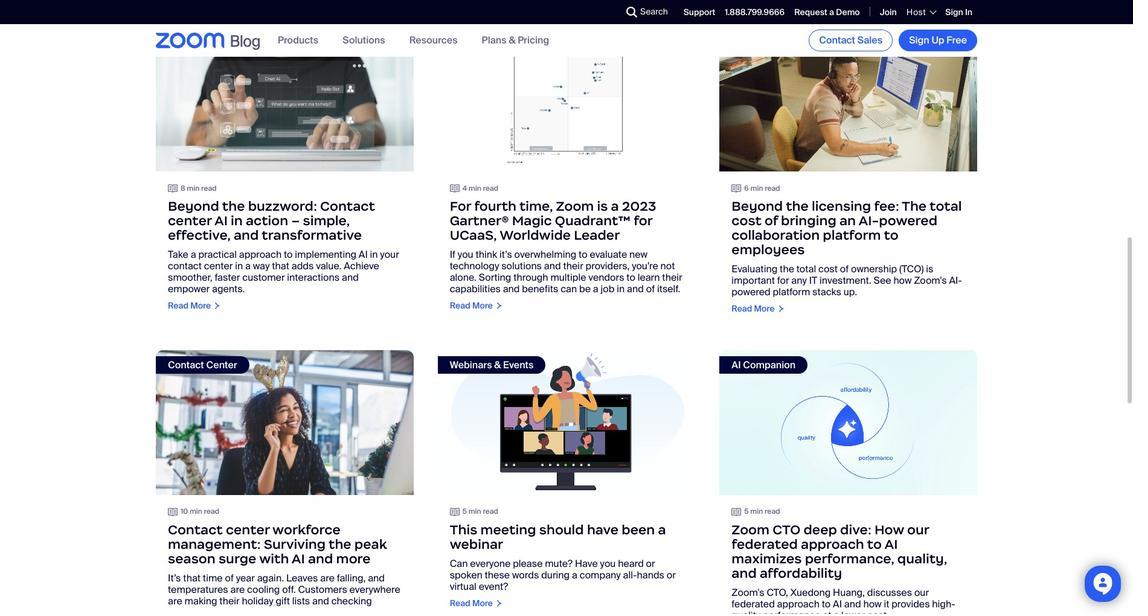 Task type: describe. For each thing, give the bounding box(es) containing it.
implementing
[[295, 248, 357, 261]]

not
[[661, 260, 675, 272]]

vendors
[[589, 271, 625, 284]]

read for this meeting should have been a webinar
[[483, 507, 499, 517]]

for fourth time, zoom is a 2023 gartner® magic quadrant™ for ucaas, worldwide leader image
[[438, 26, 696, 172]]

ownership
[[852, 263, 898, 275]]

read inside beyond the licensing fee: the total cost of bringing an ai-powered collaboration platform to employees evaluating the total cost of ownership (tco) is important for any it investment. see how zoom's ai- powered platform stacks up. read more
[[732, 303, 753, 314]]

smoother,
[[168, 271, 213, 284]]

to inside beyond the buzzword: contact center ai in action – simple, effective, and transformative take a practical approach to implementing ai in your contact center in a way that adds value. achieve smoother, faster customer interactions and empower agents. read more
[[284, 248, 293, 261]]

10
[[181, 507, 188, 517]]

cooling
[[247, 584, 280, 596]]

webinars
[[450, 359, 492, 371]]

request a demo link
[[795, 7, 860, 17]]

the
[[902, 198, 927, 214]]

read for beyond the licensing fee: the total cost of bringing an ai-powered collaboration platform to employees
[[765, 183, 781, 193]]

approach inside beyond the buzzword: contact center ai in action – simple, effective, and transformative take a practical approach to implementing ai in your contact center in a way that adds value. achieve smoother, faster customer interactions and empower agents. read more
[[239, 248, 282, 261]]

deep
[[804, 522, 838, 538]]

new
[[630, 248, 648, 261]]

beyond for beyond the licensing fee: the total cost of bringing an ai-powered collaboration platform to employees
[[732, 198, 783, 214]]

beyond the licensing fee: the total cost of bringing an ai-powered collaboration platform to employees evaluating the total cost of ownership (tco) is important for any it investment. see how zoom's ai- powered platform stacks up. read more
[[732, 198, 963, 314]]

dive:
[[841, 522, 872, 538]]

& for pricing
[[509, 34, 516, 47]]

5 min read for this meeting should have been a webinar
[[463, 507, 499, 517]]

min for for fourth time, zoom is a 2023 gartner® magic quadrant™ for ucaas, worldwide leader
[[469, 183, 482, 193]]

you're
[[632, 260, 659, 272]]

gift
[[276, 595, 290, 608]]

you inside for fourth time, zoom is a 2023 gartner® magic quadrant™ for ucaas, worldwide leader if you think it's overwhelming to evaluate new technology solutions and their providers, you're not alone. sorting through multiple vendors to learn their capabilities and benefits can be a job in and of itself. read more
[[458, 248, 474, 261]]

contact for center
[[168, 359, 204, 371]]

companion for zoom cto deep dive: how our federated approach to ai maximizes performance, quality, and affordability
[[743, 359, 796, 371]]

any
[[792, 274, 807, 287]]

center inside contact center workforce management: surviving the peak season surge with ai and more it's that time of year again. leaves are falling, and temperatures are cooling off. customers everywhere are making their holiday gift lists and checking
[[226, 522, 270, 538]]

min for beyond the buzzword: contact center ai in action – simple, effective, and transformative
[[187, 183, 200, 193]]

2023
[[622, 198, 657, 214]]

5 for zoom cto deep dive: how our federated approach to ai maximizes performance, quality, and affordability
[[745, 507, 749, 517]]

simple,
[[303, 213, 350, 229]]

1 horizontal spatial their
[[564, 260, 584, 272]]

to left huang,
[[822, 598, 831, 611]]

in left your
[[370, 248, 378, 261]]

agents.
[[212, 283, 245, 295]]

1 vertical spatial center
[[204, 260, 233, 272]]

it's
[[168, 572, 181, 585]]

buzzword:
[[248, 198, 317, 214]]

1.888.799.9666
[[725, 7, 785, 17]]

faster
[[215, 271, 240, 284]]

request a demo
[[795, 7, 860, 17]]

8
[[181, 183, 185, 193]]

ai companion for beyond the buzzword: contact center ai in action – simple, effective, and transformative
[[168, 35, 232, 48]]

events
[[503, 359, 534, 371]]

in left action
[[231, 213, 243, 229]]

ai companion for zoom cto deep dive: how our federated approach to ai maximizes performance, quality, and affordability
[[732, 359, 796, 371]]

bringing
[[781, 213, 837, 229]]

to left quality,
[[868, 536, 882, 553]]

1 vertical spatial powered
[[732, 286, 771, 298]]

for
[[450, 198, 471, 214]]

providers,
[[586, 260, 630, 272]]

surviving
[[264, 536, 326, 553]]

contact center workforce management: surviving the peak season surge with ai and more it's that time of year again. leaves are falling, and temperatures are cooling off. customers everywhere are making their holiday gift lists and checking
[[168, 522, 401, 608]]

in left way
[[235, 260, 243, 272]]

zoom's inside beyond the licensing fee: the total cost of bringing an ai-powered collaboration platform to employees evaluating the total cost of ownership (tco) is important for any it investment. see how zoom's ai- powered platform stacks up. read more
[[915, 274, 947, 287]]

that inside beyond the buzzword: contact center ai in action – simple, effective, and transformative take a practical approach to implementing ai in your contact center in a way that adds value. achieve smoother, faster customer interactions and empower agents. read more
[[272, 260, 289, 272]]

how inside the zoom cto deep dive: how our federated approach to ai maximizes performance, quality, and affordability zoom's cto, xuedong huang, discusses our federated approach to ai and how it provides high- quality performance at a lower cost.
[[864, 598, 882, 611]]

alone.
[[450, 271, 477, 284]]

min for this meeting should have been a webinar
[[469, 507, 481, 517]]

and right lists
[[312, 595, 329, 608]]

and up benefits
[[544, 260, 561, 272]]

a left 'demo'
[[830, 7, 835, 17]]

free
[[947, 34, 968, 47]]

hands
[[637, 569, 665, 582]]

sales
[[858, 34, 883, 47]]

heard
[[618, 558, 644, 570]]

a right be
[[593, 283, 599, 295]]

read for beyond the buzzword: contact center ai in action – simple, effective, and transformative
[[201, 183, 217, 193]]

5 for this meeting should have been a webinar
[[463, 507, 467, 517]]

spoken
[[450, 569, 483, 582]]

investment.
[[820, 274, 872, 287]]

1 federated from the top
[[732, 536, 798, 553]]

cto
[[773, 522, 801, 538]]

companion for beyond the buzzword: contact center ai in action – simple, effective, and transformative
[[179, 35, 232, 48]]

read inside "this meeting should have been a webinar can everyone please mute? have you heard or spoken these words during a company all-hands or virtual event? read more"
[[450, 598, 471, 609]]

the up collaboration
[[786, 198, 809, 214]]

important
[[732, 274, 775, 287]]

have
[[575, 558, 598, 570]]

time
[[203, 572, 223, 585]]

news
[[496, 35, 521, 48]]

0 vertical spatial powered
[[880, 213, 938, 229]]

see
[[874, 274, 892, 287]]

contact inside beyond the buzzword: contact center ai in action – simple, effective, and transformative take a practical approach to implementing ai in your contact center in a way that adds value. achieve smoother, faster customer interactions and empower agents. read more
[[320, 198, 375, 214]]

0 vertical spatial center
[[168, 213, 212, 229]]

provides
[[892, 598, 930, 611]]

zoom logo image
[[156, 33, 225, 48]]

for fourth time, zoom is a 2023 gartner® magic quadrant™ for ucaas, worldwide leader if you think it's overwhelming to evaluate new technology solutions and their providers, you're not alone. sorting through multiple vendors to learn their capabilities and benefits can be a job in and of itself. read more
[[450, 198, 683, 311]]

action
[[246, 213, 288, 229]]

read for for fourth time, zoom is a 2023 gartner® magic quadrant™ for ucaas, worldwide leader
[[483, 183, 499, 193]]

and down solutions
[[503, 283, 520, 295]]

can
[[450, 558, 468, 570]]

year
[[236, 572, 255, 585]]

mute?
[[545, 558, 573, 570]]

maximizes
[[732, 551, 802, 567]]

and up leaves
[[308, 551, 333, 567]]

of up up. at the right top of the page
[[841, 263, 849, 275]]

achieve
[[344, 260, 379, 272]]

customers
[[298, 584, 347, 596]]

be
[[580, 283, 591, 295]]

beyond the buzzword: contact center ai in action – simple, effective, and transformative image
[[156, 26, 414, 172]]

that inside contact center workforce management: surviving the peak season surge with ai and more it's that time of year again. leaves are falling, and temperatures are cooling off. customers everywhere are making their holiday gift lists and checking
[[183, 572, 201, 585]]

solutions button
[[343, 34, 385, 47]]

and down the you're
[[627, 283, 644, 295]]

a left 2023
[[611, 198, 619, 214]]

0 horizontal spatial are
[[168, 595, 182, 608]]

to down leader
[[579, 248, 588, 261]]

quality,
[[898, 551, 948, 567]]

0 horizontal spatial total
[[797, 263, 817, 275]]

1 horizontal spatial cost
[[819, 263, 838, 275]]

sign in
[[946, 7, 973, 17]]

time,
[[520, 198, 553, 214]]

1 vertical spatial approach
[[801, 536, 865, 553]]

webinar
[[450, 536, 504, 553]]

a left way
[[245, 260, 251, 272]]

contact sales link
[[809, 30, 893, 51]]

magic
[[512, 213, 552, 229]]

collaboration
[[732, 227, 820, 243]]

beyond for beyond the buzzword: contact center ai in action – simple, effective, and transformative
[[168, 198, 219, 214]]

read inside beyond the buzzword: contact center ai in action – simple, effective, and transformative take a practical approach to implementing ai in your contact center in a way that adds value. achieve smoother, faster customer interactions and empower agents. read more
[[168, 300, 189, 311]]

learn
[[638, 271, 660, 284]]

xuedong
[[791, 587, 831, 599]]

this meeting should have been a webinar image
[[438, 350, 696, 495]]

it's
[[500, 248, 512, 261]]

plans & pricing
[[482, 34, 550, 47]]

and right falling,
[[368, 572, 385, 585]]

think
[[476, 248, 497, 261]]

customer
[[242, 271, 285, 284]]

temperatures
[[168, 584, 228, 596]]

of inside for fourth time, zoom is a 2023 gartner® magic quadrant™ for ucaas, worldwide leader if you think it's overwhelming to evaluate new technology solutions and their providers, you're not alone. sorting through multiple vendors to learn their capabilities and benefits can be a job in and of itself. read more
[[646, 283, 655, 295]]

2 vertical spatial approach
[[778, 598, 820, 611]]

the inside contact center workforce management: surviving the peak season surge with ai and more it's that time of year again. leaves are falling, and temperatures are cooling off. customers everywhere are making their holiday gift lists and checking
[[329, 536, 352, 553]]

of up 'employees'
[[765, 213, 778, 229]]

and right at
[[845, 598, 862, 611]]

products button
[[278, 34, 319, 47]]

and up quality
[[732, 565, 757, 582]]

transformative
[[262, 227, 362, 243]]

1.888.799.9666 link
[[725, 7, 785, 17]]

up.
[[844, 286, 858, 298]]

at
[[823, 610, 832, 615]]

beyond the licensing fee: the total cost of bringing an ai-powered collaboration platform to employees image
[[720, 26, 978, 172]]

you inside "this meeting should have been a webinar can everyone please mute? have you heard or spoken these words during a company all-hands or virtual event? read more"
[[600, 558, 616, 570]]

can
[[561, 283, 577, 295]]

during
[[542, 569, 570, 582]]

contact for center
[[168, 522, 223, 538]]



Task type: locate. For each thing, give the bounding box(es) containing it.
more down capabilities
[[473, 300, 493, 311]]

are down "it's"
[[168, 595, 182, 608]]

0 horizontal spatial zoom
[[556, 198, 594, 214]]

0 horizontal spatial 5
[[463, 507, 467, 517]]

or right hands
[[667, 569, 676, 582]]

1 vertical spatial ai companion
[[732, 359, 796, 371]]

1 vertical spatial total
[[797, 263, 817, 275]]

to
[[884, 227, 899, 243], [284, 248, 293, 261], [579, 248, 588, 261], [627, 271, 636, 284], [868, 536, 882, 553], [822, 598, 831, 611]]

1 beyond from the left
[[168, 198, 219, 214]]

sign up free
[[910, 34, 968, 47]]

beyond inside beyond the buzzword: contact center ai in action – simple, effective, and transformative take a practical approach to implementing ai in your contact center in a way that adds value. achieve smoother, faster customer interactions and empower agents. read more
[[168, 198, 219, 214]]

& left events on the left bottom of the page
[[495, 359, 501, 371]]

in
[[231, 213, 243, 229], [370, 248, 378, 261], [235, 260, 243, 272], [617, 283, 625, 295]]

sign in link
[[946, 7, 973, 17]]

1 horizontal spatial ai-
[[950, 274, 963, 287]]

resources button
[[410, 34, 458, 47]]

lists
[[292, 595, 310, 608]]

min for contact center workforce management: surviving the peak season surge with ai and more
[[190, 507, 202, 517]]

solutions
[[502, 260, 542, 272]]

0 horizontal spatial 5 min read
[[463, 507, 499, 517]]

a right take
[[191, 248, 196, 261]]

more
[[336, 551, 371, 567]]

zoom up leader
[[556, 198, 594, 214]]

0 vertical spatial for
[[634, 213, 653, 229]]

zoom inside for fourth time, zoom is a 2023 gartner® magic quadrant™ for ucaas, worldwide leader if you think it's overwhelming to evaluate new technology solutions and their providers, you're not alone. sorting through multiple vendors to learn their capabilities and benefits can be a job in and of itself. read more
[[556, 198, 594, 214]]

the
[[222, 198, 245, 214], [786, 198, 809, 214], [780, 263, 795, 275], [329, 536, 352, 553]]

lower
[[842, 610, 866, 615]]

cto,
[[767, 587, 789, 599]]

have
[[587, 522, 619, 538]]

approach up affordability
[[801, 536, 865, 553]]

beyond down 8 min read
[[168, 198, 219, 214]]

0 vertical spatial total
[[930, 198, 962, 214]]

you right "have"
[[600, 558, 616, 570]]

center up surge
[[226, 522, 270, 538]]

zoom's right see
[[915, 274, 947, 287]]

contact center
[[168, 359, 237, 371]]

read down empower
[[168, 300, 189, 311]]

join link
[[880, 7, 897, 17]]

0 vertical spatial sign
[[946, 7, 964, 17]]

for up new
[[634, 213, 653, 229]]

0 horizontal spatial &
[[495, 359, 501, 371]]

approach up customer
[[239, 248, 282, 261]]

off.
[[282, 584, 296, 596]]

contact up transformative
[[320, 198, 375, 214]]

0 horizontal spatial ai-
[[859, 213, 880, 229]]

more inside beyond the buzzword: contact center ai in action – simple, effective, and transformative take a practical approach to implementing ai in your contact center in a way that adds value. achieve smoother, faster customer interactions and empower agents. read more
[[191, 300, 211, 311]]

federated up affordability
[[732, 536, 798, 553]]

0 horizontal spatial is
[[597, 198, 608, 214]]

10 min read
[[181, 507, 219, 517]]

beyond inside beyond the licensing fee: the total cost of bringing an ai-powered collaboration platform to employees evaluating the total cost of ownership (tco) is important for any it investment. see how zoom's ai- powered platform stacks up. read more
[[732, 198, 783, 214]]

0 horizontal spatial you
[[458, 248, 474, 261]]

contact sales
[[820, 34, 883, 47]]

cost down 6
[[732, 213, 762, 229]]

0 horizontal spatial their
[[220, 595, 240, 608]]

a right at
[[834, 610, 840, 615]]

read right 10
[[204, 507, 219, 517]]

please
[[513, 558, 543, 570]]

adds
[[292, 260, 314, 272]]

0 vertical spatial that
[[272, 260, 289, 272]]

0 horizontal spatial platform
[[773, 286, 811, 298]]

min right 8
[[187, 183, 200, 193]]

beyond the buzzword: contact center ai in action – simple, effective, and transformative take a practical approach to implementing ai in your contact center in a way that adds value. achieve smoother, faster customer interactions and empower agents. read more
[[168, 198, 399, 311]]

2 vertical spatial center
[[226, 522, 270, 538]]

the left 'peak'
[[329, 536, 352, 553]]

read down capabilities
[[450, 300, 471, 311]]

5 min read up this
[[463, 507, 499, 517]]

2 horizontal spatial their
[[663, 271, 683, 284]]

min right 6
[[751, 183, 764, 193]]

ai- right the (tco) at the top right of page
[[950, 274, 963, 287]]

0 horizontal spatial how
[[864, 598, 882, 611]]

how inside beyond the licensing fee: the total cost of bringing an ai-powered collaboration platform to employees evaluating the total cost of ownership (tco) is important for any it investment. see how zoom's ai- powered platform stacks up. read more
[[894, 274, 912, 287]]

you right 'if'
[[458, 248, 474, 261]]

1 horizontal spatial companion
[[743, 359, 796, 371]]

2 beyond from the left
[[732, 198, 783, 214]]

1 horizontal spatial total
[[930, 198, 962, 214]]

sorting
[[479, 271, 511, 284]]

products
[[278, 34, 319, 47]]

5 min read up cto
[[745, 507, 781, 517]]

zoom inside the zoom cto deep dive: how our federated approach to ai maximizes performance, quality, and affordability zoom's cto, xuedong huang, discusses our federated approach to ai and how it provides high- quality performance at a lower cost.
[[732, 522, 770, 538]]

0 horizontal spatial ai companion
[[168, 35, 232, 48]]

more inside for fourth time, zoom is a 2023 gartner® magic quadrant™ for ucaas, worldwide leader if you think it's overwhelming to evaluate new technology solutions and their providers, you're not alone. sorting through multiple vendors to learn their capabilities and benefits can be a job in and of itself. read more
[[473, 300, 493, 311]]

2 5 min read from the left
[[745, 507, 781, 517]]

0 horizontal spatial zoom's
[[732, 587, 765, 599]]

for inside beyond the licensing fee: the total cost of bringing an ai-powered collaboration platform to employees evaluating the total cost of ownership (tco) is important for any it investment. see how zoom's ai- powered platform stacks up. read more
[[778, 274, 790, 287]]

5 min read
[[463, 507, 499, 517], [745, 507, 781, 517]]

platform down licensing
[[823, 227, 881, 243]]

read up cto
[[765, 507, 781, 517]]

1 vertical spatial you
[[600, 558, 616, 570]]

is inside beyond the licensing fee: the total cost of bringing an ai-powered collaboration platform to employees evaluating the total cost of ownership (tco) is important for any it investment. see how zoom's ai- powered platform stacks up. read more
[[927, 263, 934, 275]]

min for beyond the licensing fee: the total cost of bringing an ai-powered collaboration platform to employees
[[751, 183, 764, 193]]

total right the
[[930, 198, 962, 214]]

contact for sales
[[820, 34, 856, 47]]

center up agents.
[[204, 260, 233, 272]]

are left cooling
[[231, 584, 245, 596]]

a right during
[[572, 569, 578, 582]]

their inside contact center workforce management: surviving the peak season surge with ai and more it's that time of year again. leaves are falling, and temperatures are cooling off. customers everywhere are making their holiday gift lists and checking
[[220, 595, 240, 608]]

0 horizontal spatial powered
[[732, 286, 771, 298]]

1 vertical spatial zoom
[[732, 522, 770, 538]]

falling,
[[337, 572, 366, 585]]

read down virtual
[[450, 598, 471, 609]]

read for zoom cto deep dive: how our federated approach to ai maximizes performance, quality, and affordability
[[765, 507, 781, 517]]

1 vertical spatial how
[[864, 598, 882, 611]]

request
[[795, 7, 828, 17]]

6 min read
[[745, 183, 781, 193]]

1 horizontal spatial zoom
[[732, 522, 770, 538]]

min up this
[[469, 507, 481, 517]]

search image
[[627, 7, 638, 18], [627, 7, 638, 18]]

read for contact center workforce management: surviving the peak season surge with ai and more
[[204, 507, 219, 517]]

beyond
[[168, 198, 219, 214], [732, 198, 783, 214]]

1 vertical spatial sign
[[910, 34, 930, 47]]

(tco)
[[900, 263, 924, 275]]

and up way
[[234, 227, 259, 243]]

0 vertical spatial platform
[[823, 227, 881, 243]]

2 5 from the left
[[745, 507, 749, 517]]

plans
[[482, 34, 507, 47]]

0 horizontal spatial beyond
[[168, 198, 219, 214]]

0 vertical spatial is
[[597, 198, 608, 214]]

0 vertical spatial &
[[509, 34, 516, 47]]

this
[[450, 522, 478, 538]]

host
[[907, 7, 927, 17]]

1 horizontal spatial powered
[[880, 213, 938, 229]]

0 vertical spatial zoom's
[[915, 274, 947, 287]]

that right "it's"
[[183, 572, 201, 585]]

1 vertical spatial zoom's
[[732, 587, 765, 599]]

zoom cto deep dive: how our federated approach to ai maximizes performance, quality, and affordability image
[[720, 350, 978, 495]]

0 vertical spatial cost
[[732, 213, 762, 229]]

to left learn
[[627, 271, 636, 284]]

1 horizontal spatial or
[[667, 569, 676, 582]]

2 federated from the top
[[732, 598, 775, 611]]

min for zoom cto deep dive: how our federated approach to ai maximizes performance, quality, and affordability
[[751, 507, 763, 517]]

in right the 'job'
[[617, 283, 625, 295]]

0 vertical spatial zoom
[[556, 198, 594, 214]]

resources
[[410, 34, 458, 47]]

contact down 10 min read
[[168, 522, 223, 538]]

0 horizontal spatial for
[[634, 213, 653, 229]]

contact inside contact center workforce management: surviving the peak season surge with ai and more it's that time of year again. leaves are falling, and temperatures are cooling off. customers everywhere are making their holiday gift lists and checking
[[168, 522, 223, 538]]

more down empower
[[191, 300, 211, 311]]

effective,
[[168, 227, 231, 243]]

making
[[185, 595, 217, 608]]

this meeting should have been a webinar can everyone please mute? have you heard or spoken these words during a company all-hands or virtual event? read more
[[450, 522, 676, 609]]

powered down evaluating
[[732, 286, 771, 298]]

leaves
[[286, 572, 318, 585]]

solutions
[[343, 34, 385, 47]]

itself.
[[658, 283, 681, 295]]

the left action
[[222, 198, 245, 214]]

1 horizontal spatial &
[[509, 34, 516, 47]]

to inside beyond the licensing fee: the total cost of bringing an ai-powered collaboration platform to employees evaluating the total cost of ownership (tco) is important for any it investment. see how zoom's ai- powered platform stacks up. read more
[[884, 227, 899, 243]]

a inside the zoom cto deep dive: how our federated approach to ai maximizes performance, quality, and affordability zoom's cto, xuedong huang, discusses our federated approach to ai and how it provides high- quality performance at a lower cost.
[[834, 610, 840, 615]]

you
[[458, 248, 474, 261], [600, 558, 616, 570]]

0 horizontal spatial or
[[646, 558, 656, 570]]

company
[[450, 35, 493, 48]]

1 vertical spatial companion
[[743, 359, 796, 371]]

1 vertical spatial &
[[495, 359, 501, 371]]

cost right "it"
[[819, 263, 838, 275]]

0 vertical spatial federated
[[732, 536, 798, 553]]

0 vertical spatial our
[[908, 522, 930, 538]]

5
[[463, 507, 467, 517], [745, 507, 749, 517]]

zoom up maximizes
[[732, 522, 770, 538]]

their down year
[[220, 595, 240, 608]]

peak
[[355, 536, 387, 553]]

are left falling,
[[320, 572, 335, 585]]

company news
[[450, 35, 521, 48]]

federated down maximizes
[[732, 598, 775, 611]]

to down fee:
[[884, 227, 899, 243]]

ai-
[[859, 213, 880, 229], [950, 274, 963, 287]]

0 vertical spatial approach
[[239, 248, 282, 261]]

1 horizontal spatial 5
[[745, 507, 749, 517]]

quadrant™
[[555, 213, 631, 229]]

been
[[622, 522, 655, 538]]

1 horizontal spatial are
[[231, 584, 245, 596]]

are
[[320, 572, 335, 585], [231, 584, 245, 596], [168, 595, 182, 608]]

read right 8
[[201, 183, 217, 193]]

sign up free link
[[899, 30, 978, 51]]

everyone
[[470, 558, 511, 570]]

federated
[[732, 536, 798, 553], [732, 598, 775, 611]]

1 horizontal spatial how
[[894, 274, 912, 287]]

ucaas,
[[450, 227, 497, 243]]

platform
[[823, 227, 881, 243], [773, 286, 811, 298]]

your
[[380, 248, 399, 261]]

performance
[[763, 610, 821, 615]]

6
[[745, 183, 749, 193]]

0 vertical spatial ai-
[[859, 213, 880, 229]]

None search field
[[583, 2, 630, 22]]

sign left in
[[946, 7, 964, 17]]

1 vertical spatial that
[[183, 572, 201, 585]]

workforce
[[273, 522, 341, 538]]

to right way
[[284, 248, 293, 261]]

and right value.
[[342, 271, 359, 284]]

1 horizontal spatial for
[[778, 274, 790, 287]]

interactions
[[287, 271, 340, 284]]

technology
[[450, 260, 499, 272]]

& right 'plans'
[[509, 34, 516, 47]]

support link
[[684, 7, 716, 17]]

virtual
[[450, 581, 477, 593]]

0 horizontal spatial companion
[[179, 35, 232, 48]]

is right the (tco) at the top right of page
[[927, 263, 934, 275]]

event?
[[479, 581, 508, 593]]

worldwide
[[500, 227, 571, 243]]

1 horizontal spatial 5 min read
[[745, 507, 781, 517]]

more inside "this meeting should have been a webinar can everyone please mute? have you heard or spoken these words during a company all-hands or virtual event? read more"
[[473, 598, 493, 609]]

1 vertical spatial is
[[927, 263, 934, 275]]

how left "it"
[[864, 598, 882, 611]]

total up stacks
[[797, 263, 817, 275]]

the down 'employees'
[[780, 263, 795, 275]]

sign for sign up free
[[910, 34, 930, 47]]

1 vertical spatial for
[[778, 274, 790, 287]]

host button
[[907, 7, 936, 17]]

a right been
[[658, 522, 666, 538]]

5 up maximizes
[[745, 507, 749, 517]]

beyond down the 6 min read on the top
[[732, 198, 783, 214]]

management:
[[168, 536, 261, 553]]

2 horizontal spatial are
[[320, 572, 335, 585]]

read up meeting
[[483, 507, 499, 517]]

–
[[292, 213, 300, 229]]

1 vertical spatial ai-
[[950, 274, 963, 287]]

0 vertical spatial ai companion
[[168, 35, 232, 48]]

through
[[514, 271, 549, 284]]

it
[[810, 274, 818, 287]]

center down 8
[[168, 213, 212, 229]]

1 horizontal spatial ai companion
[[732, 359, 796, 371]]

&
[[509, 34, 516, 47], [495, 359, 501, 371]]

sign for sign in
[[946, 7, 964, 17]]

1 horizontal spatial platform
[[823, 227, 881, 243]]

is inside for fourth time, zoom is a 2023 gartner® magic quadrant™ for ucaas, worldwide leader if you think it's overwhelming to evaluate new technology solutions and their providers, you're not alone. sorting through multiple vendors to learn their capabilities and benefits can be a job in and of itself. read more
[[597, 198, 608, 214]]

0 vertical spatial how
[[894, 274, 912, 287]]

zoom's inside the zoom cto deep dive: how our federated approach to ai maximizes performance, quality, and affordability zoom's cto, xuedong huang, discusses our federated approach to ai and how it provides high- quality performance at a lower cost.
[[732, 587, 765, 599]]

holiday
[[242, 595, 274, 608]]

1 horizontal spatial that
[[272, 260, 289, 272]]

read
[[201, 183, 217, 193], [483, 183, 499, 193], [765, 183, 781, 193], [204, 507, 219, 517], [483, 507, 499, 517], [765, 507, 781, 517]]

0 horizontal spatial that
[[183, 572, 201, 585]]

contact center workforce management: surviving the peak season surge with ai and more image
[[156, 350, 414, 495]]

5 min read for zoom cto deep dive: how our federated approach to ai maximizes performance, quality, and affordability
[[745, 507, 781, 517]]

1 vertical spatial cost
[[819, 263, 838, 275]]

approach left at
[[778, 598, 820, 611]]

1 5 from the left
[[463, 507, 467, 517]]

multiple
[[551, 271, 587, 284]]

1 vertical spatial platform
[[773, 286, 811, 298]]

join
[[880, 7, 897, 17]]

contact left center
[[168, 359, 204, 371]]

more down event?
[[473, 598, 493, 609]]

the inside beyond the buzzword: contact center ai in action – simple, effective, and transformative take a practical approach to implementing ai in your contact center in a way that adds value. achieve smoother, faster customer interactions and empower agents. read more
[[222, 198, 245, 214]]

1 horizontal spatial beyond
[[732, 198, 783, 214]]

an
[[840, 213, 856, 229]]

affordability
[[760, 565, 843, 582]]

in inside for fourth time, zoom is a 2023 gartner® magic quadrant™ for ucaas, worldwide leader if you think it's overwhelming to evaluate new technology solutions and their providers, you're not alone. sorting through multiple vendors to learn their capabilities and benefits can be a job in and of itself. read more
[[617, 283, 625, 295]]

that right way
[[272, 260, 289, 272]]

5 up this
[[463, 507, 467, 517]]

min up maximizes
[[751, 507, 763, 517]]

should
[[539, 522, 584, 538]]

for left any
[[778, 274, 790, 287]]

or right heard
[[646, 558, 656, 570]]

ai inside contact center workforce management: surviving the peak season surge with ai and more it's that time of year again. leaves are falling, and temperatures are cooling off. customers everywhere are making their holiday gift lists and checking
[[292, 551, 305, 567]]

1 horizontal spatial you
[[600, 558, 616, 570]]

1 horizontal spatial sign
[[946, 7, 964, 17]]

min right 10
[[190, 507, 202, 517]]

is up leader
[[597, 198, 608, 214]]

more inside beyond the licensing fee: the total cost of bringing an ai-powered collaboration platform to employees evaluating the total cost of ownership (tco) is important for any it investment. see how zoom's ai- powered platform stacks up. read more
[[755, 303, 775, 314]]

it
[[884, 598, 890, 611]]

sign left the up at top
[[910, 34, 930, 47]]

read down important
[[732, 303, 753, 314]]

cost
[[732, 213, 762, 229], [819, 263, 838, 275]]

for inside for fourth time, zoom is a 2023 gartner® magic quadrant™ for ucaas, worldwide leader if you think it's overwhelming to evaluate new technology solutions and their providers, you're not alone. sorting through multiple vendors to learn their capabilities and benefits can be a job in and of itself. read more
[[634, 213, 653, 229]]

of inside contact center workforce management: surviving the peak season surge with ai and more it's that time of year again. leaves are falling, and temperatures are cooling off. customers everywhere are making their holiday gift lists and checking
[[225, 572, 234, 585]]

1 vertical spatial federated
[[732, 598, 775, 611]]

contact down request a demo link
[[820, 34, 856, 47]]

zoom's up quality
[[732, 587, 765, 599]]

powered up the (tco) at the top right of page
[[880, 213, 938, 229]]

0 horizontal spatial sign
[[910, 34, 930, 47]]

read up fourth
[[483, 183, 499, 193]]

their right learn
[[663, 271, 683, 284]]

min right the '4'
[[469, 183, 482, 193]]

& for events
[[495, 359, 501, 371]]

read inside for fourth time, zoom is a 2023 gartner® magic quadrant™ for ucaas, worldwide leader if you think it's overwhelming to evaluate new technology solutions and their providers, you're not alone. sorting through multiple vendors to learn their capabilities and benefits can be a job in and of itself. read more
[[450, 300, 471, 311]]

0 vertical spatial companion
[[179, 35, 232, 48]]

fourth
[[475, 198, 517, 214]]

1 5 min read from the left
[[463, 507, 499, 517]]

again.
[[257, 572, 284, 585]]

1 horizontal spatial zoom's
[[915, 274, 947, 287]]

logo blog.svg image
[[231, 32, 260, 51]]

our right the how
[[908, 522, 930, 538]]

0 vertical spatial you
[[458, 248, 474, 261]]

1 horizontal spatial is
[[927, 263, 934, 275]]

read right 6
[[765, 183, 781, 193]]

how right see
[[894, 274, 912, 287]]

1 vertical spatial our
[[915, 587, 930, 599]]

empower
[[168, 283, 210, 295]]

0 horizontal spatial cost
[[732, 213, 762, 229]]

up
[[932, 34, 945, 47]]



Task type: vqa. For each thing, say whether or not it's contained in the screenshot.
the rightmost Platform
yes



